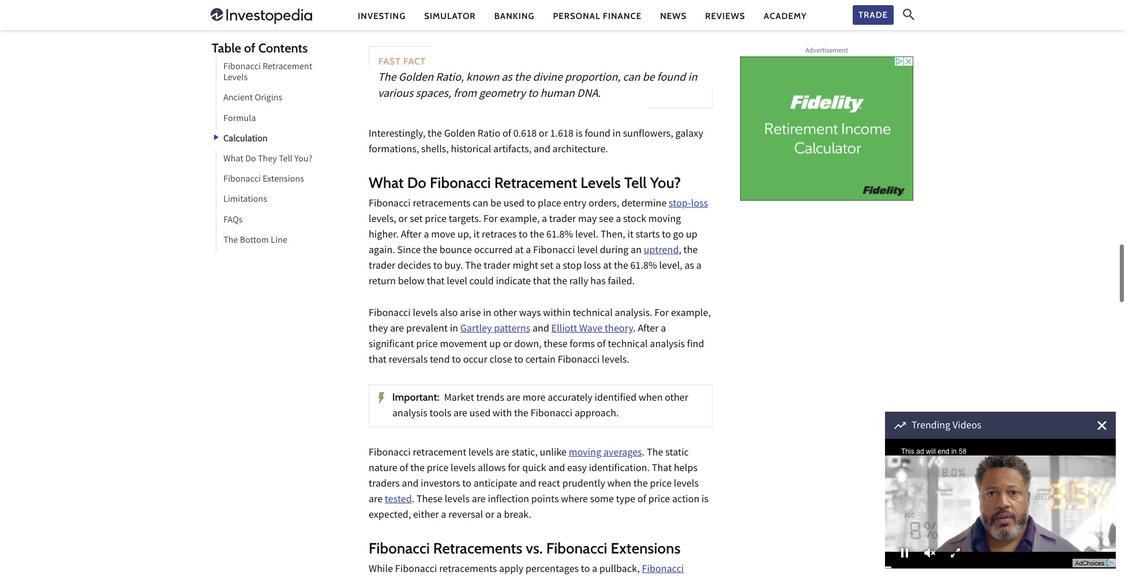 Task type: locate. For each thing, give the bounding box(es) containing it.
set right might
[[540, 258, 553, 274]]

or inside the fibonacci retracements can be used to place entry orders, determine stop-loss levels, or set price targets. for example, a trader may see a stock moving higher. after a move up, it retraces to the 61.8% level. then, it starts to go up again. since the bounce occurred at a fibonacci level during an
[[398, 211, 408, 227]]

0 horizontal spatial trader
[[369, 258, 395, 274]]

1 horizontal spatial up
[[686, 227, 697, 242]]

price left action
[[648, 492, 670, 507]]

analysis inside . after a significant price movement up or down, these forms of technical analysis find that reversals tend to occur close to certain fibonacci levels.
[[650, 336, 685, 352]]

trader left 'may'
[[549, 211, 576, 227]]

nature
[[369, 460, 397, 476]]

1 horizontal spatial that
[[427, 274, 445, 289]]

1 vertical spatial after
[[638, 321, 659, 336]]

are inside . the static nature of the price levels allows for quick and easy identification. that helps traders and investors to anticipate and react prudently when the price levels are
[[369, 492, 383, 507]]

1 vertical spatial be
[[490, 196, 501, 211]]

up right occur
[[489, 336, 501, 352]]

price
[[425, 211, 447, 227], [416, 336, 438, 352], [427, 460, 449, 476], [650, 476, 672, 492], [648, 492, 670, 507]]

1 horizontal spatial be
[[642, 69, 655, 86]]

. inside the . these levels are inflection points where some type of price action is expected, either a reversal or a break.
[[412, 492, 414, 507]]

trader left might
[[484, 258, 510, 274]]

stop
[[563, 258, 582, 274]]

videos
[[953, 419, 981, 434]]

0 horizontal spatial when
[[607, 476, 631, 492]]

significant
[[369, 336, 414, 352]]

1 horizontal spatial as
[[684, 258, 694, 274]]

the inside the golden ratio, known as the divine proportion, can be found in various spaces, from geometry to human dna.
[[514, 69, 530, 86]]

1 horizontal spatial extensions
[[611, 538, 681, 557]]

0 horizontal spatial level
[[447, 274, 467, 289]]

easy
[[567, 460, 587, 476]]

0 horizontal spatial at
[[515, 242, 524, 258]]

forms
[[570, 336, 595, 352]]

other up static
[[665, 390, 688, 406]]

1 horizontal spatial level
[[577, 242, 598, 258]]

be inside the fibonacci retracements can be used to place entry orders, determine stop-loss levels, or set price targets. for example, a trader may see a stock moving higher. after a move up, it retraces to the 61.8% level. then, it starts to go up again. since the bounce occurred at a fibonacci level during an
[[490, 196, 501, 211]]

moving
[[648, 211, 681, 227], [569, 445, 601, 460]]

1 horizontal spatial when
[[639, 390, 663, 406]]

be inside the golden ratio, known as the divine proportion, can be found in various spaces, from geometry to human dna.
[[642, 69, 655, 86]]

found
[[657, 69, 686, 86], [585, 126, 610, 141]]

1 it from the left
[[474, 227, 480, 242]]

may
[[578, 211, 597, 227]]

level left during
[[577, 242, 598, 258]]

what
[[223, 153, 243, 167], [369, 172, 404, 191]]

golden left ratio,
[[398, 69, 433, 86]]

. right 'wave'
[[633, 321, 636, 336]]

as inside the golden ratio, known as the divine proportion, can be found in various spaces, from geometry to human dna.
[[501, 69, 512, 86]]

1 horizontal spatial example,
[[671, 305, 711, 321]]

example, down what do fibonacci retracement levels tell you?
[[500, 211, 540, 227]]

it right "up,"
[[474, 227, 480, 242]]

what do fibonacci retracement levels tell you?
[[369, 172, 681, 191]]

be up retraces
[[490, 196, 501, 211]]

used left with
[[469, 406, 490, 421]]

limitations
[[223, 193, 267, 207]]

1 vertical spatial when
[[607, 476, 631, 492]]

do left they
[[245, 153, 256, 167]]

0 horizontal spatial it
[[474, 227, 480, 242]]

as inside , the trader decides to buy. the trader might set a stop loss at the 61.8% level, as a return below that level could indicate that the rally has failed.
[[684, 258, 694, 274]]

1 horizontal spatial for
[[655, 305, 669, 321]]

1 vertical spatial used
[[469, 406, 490, 421]]

trends
[[476, 390, 504, 406]]

to left place
[[527, 196, 536, 211]]

or right 0.618
[[539, 126, 548, 141]]

1 vertical spatial up
[[489, 336, 501, 352]]

can
[[623, 69, 640, 86], [473, 196, 488, 211]]

price left targets.
[[425, 211, 447, 227]]

golden left ratio
[[444, 126, 475, 141]]

fibonacci extensions link
[[216, 170, 304, 191]]

levels
[[413, 305, 438, 321], [468, 445, 493, 460], [451, 460, 476, 476], [674, 476, 699, 492], [445, 492, 470, 507]]

uptrend
[[644, 242, 679, 258]]

fibonacci up 'limitations'
[[223, 173, 261, 187]]

levels up orders, at top right
[[581, 172, 621, 191]]

of right nature
[[399, 460, 408, 476]]

1 vertical spatial golden
[[444, 126, 475, 141]]

moving inside the fibonacci retracements can be used to place entry orders, determine stop-loss levels, or set price targets. for example, a trader may see a stock moving higher. after a move up, it retraces to the 61.8% level. then, it starts to go up again. since the bounce occurred at a fibonacci level during an
[[648, 211, 681, 227]]

1 vertical spatial moving
[[569, 445, 601, 460]]

traders
[[369, 476, 400, 492]]

entry
[[563, 196, 586, 211]]

in up galaxy at right
[[688, 69, 697, 86]]

can up retraces
[[473, 196, 488, 211]]

1 vertical spatial 61.8%
[[630, 258, 657, 274]]

0 horizontal spatial found
[[585, 126, 610, 141]]

for right targets.
[[483, 211, 498, 227]]

1 horizontal spatial is
[[702, 492, 709, 507]]

0 vertical spatial loss
[[691, 196, 708, 211]]

to right "investors"
[[462, 476, 471, 492]]

galaxy
[[675, 126, 703, 141]]

the right buy.
[[465, 258, 482, 274]]

0 horizontal spatial as
[[501, 69, 512, 86]]

gartley
[[460, 321, 492, 336]]

1 horizontal spatial it
[[627, 227, 634, 242]]

0 vertical spatial .
[[633, 321, 636, 336]]

. after a significant price movement up or down, these forms of technical analysis find that reversals tend to occur close to certain fibonacci levels.
[[369, 321, 704, 368]]

when right 'identified'
[[639, 390, 663, 406]]

tend
[[430, 352, 450, 368]]

reviews
[[705, 11, 745, 21]]

do for fibonacci
[[407, 172, 426, 191]]

trade link
[[853, 5, 894, 25]]

of inside . after a significant price movement up or down, these forms of technical analysis find that reversals tend to occur close to certain fibonacci levels.
[[597, 336, 606, 352]]

retracements
[[433, 538, 522, 557]]

. inside . the static nature of the price levels allows for quick and easy identification. that helps traders and investors to anticipate and react prudently when the price levels are
[[642, 445, 645, 460]]

0 vertical spatial technical
[[573, 305, 613, 321]]

helps
[[674, 460, 698, 476]]

historical
[[451, 141, 491, 157]]

level left could at the left of page
[[447, 274, 467, 289]]

has
[[590, 274, 606, 289]]

2 horizontal spatial .
[[642, 445, 645, 460]]

used
[[503, 196, 525, 211], [469, 406, 490, 421]]

a right 'either'
[[441, 507, 446, 523]]

close image
[[1097, 421, 1107, 430]]

known
[[466, 69, 499, 86]]

fibonacci down expected, on the bottom left
[[369, 538, 430, 557]]

fibonacci up 'higher.'
[[369, 196, 411, 211]]

fibonacci extensions
[[223, 173, 304, 187]]

1 horizontal spatial moving
[[648, 211, 681, 227]]

that right indicate on the left of page
[[533, 274, 551, 289]]

1 horizontal spatial retracement
[[494, 172, 577, 191]]

golden inside interestingly, the golden ratio of 0.618 or 1.618 is found in sunflowers, galaxy formations, shells, historical artifacts, and architecture.
[[444, 126, 475, 141]]

fibonacci inside 'fibonacci retracement levels'
[[223, 61, 261, 74]]

fibonacci retracements can be used to place entry orders, determine stop-loss levels, or set price targets. for example, a trader may see a stock moving higher. after a move up, it retraces to the 61.8% level. then, it starts to go up again. since the bounce occurred at a fibonacci level during an
[[369, 196, 708, 258]]

formula link
[[216, 109, 256, 130]]

also
[[440, 305, 458, 321]]

simulator
[[424, 11, 476, 21]]

faqs
[[223, 214, 243, 228]]

at down 'then,'
[[603, 258, 612, 274]]

line
[[271, 234, 287, 248]]

0 horizontal spatial be
[[490, 196, 501, 211]]

the right ,
[[683, 242, 698, 258]]

0 horizontal spatial is
[[576, 126, 583, 141]]

to left buy.
[[433, 258, 442, 274]]

or inside . after a significant price movement up or down, these forms of technical analysis find that reversals tend to occur close to certain fibonacci levels.
[[503, 336, 512, 352]]

are left tested
[[369, 492, 383, 507]]

ways
[[519, 305, 541, 321]]

you?
[[294, 153, 312, 167], [650, 172, 681, 191]]

. left that
[[642, 445, 645, 460]]

as right the known
[[501, 69, 512, 86]]

indicate
[[496, 274, 531, 289]]

for
[[508, 460, 520, 476]]

1 horizontal spatial after
[[638, 321, 659, 336]]

calculation
[[223, 133, 268, 146]]

0 horizontal spatial what
[[223, 153, 243, 167]]

elliott wave theory link
[[551, 321, 633, 336]]

loss right stop
[[584, 258, 601, 274]]

61.8% left level,
[[630, 258, 657, 274]]

. left the these
[[412, 492, 414, 507]]

table
[[212, 40, 241, 56]]

in
[[688, 69, 697, 86], [613, 126, 621, 141], [483, 305, 491, 321], [450, 321, 458, 336]]

0 vertical spatial is
[[576, 126, 583, 141]]

2 it from the left
[[627, 227, 634, 242]]

1 vertical spatial example,
[[671, 305, 711, 321]]

0 horizontal spatial up
[[489, 336, 501, 352]]

set left move
[[410, 211, 423, 227]]

golden inside the golden ratio, known as the divine proportion, can be found in various spaces, from geometry to human dna.
[[398, 69, 433, 86]]

1 vertical spatial what
[[369, 172, 404, 191]]

of right "type"
[[637, 492, 646, 507]]

extensions down what do they tell you?
[[263, 173, 304, 187]]

up inside . after a significant price movement up or down, these forms of technical analysis find that reversals tend to occur close to certain fibonacci levels.
[[489, 336, 501, 352]]

the inside . the static nature of the price levels allows for quick and easy identification. that helps traders and investors to anticipate and react prudently when the price levels are
[[647, 445, 663, 460]]

1 vertical spatial found
[[585, 126, 610, 141]]

news
[[660, 11, 687, 21]]

or left down,
[[503, 336, 512, 352]]

0 vertical spatial set
[[410, 211, 423, 227]]

0 horizontal spatial analysis
[[392, 406, 427, 421]]

loss right determine
[[691, 196, 708, 211]]

levels right that
[[674, 476, 699, 492]]

1 vertical spatial for
[[655, 305, 669, 321]]

0 vertical spatial retracement
[[263, 61, 312, 74]]

levels inside 'fibonacci retracement levels'
[[223, 72, 248, 85]]

0 vertical spatial other
[[493, 305, 517, 321]]

to left human
[[528, 85, 538, 102]]

1 vertical spatial technical
[[608, 336, 648, 352]]

are right they
[[390, 321, 404, 336]]

fibonacci inside market trends are more accurately identified when other analysis tools are used with the fibonacci approach.
[[530, 406, 572, 421]]

vs.
[[526, 538, 543, 557]]

academy link
[[764, 10, 807, 22]]

that
[[427, 274, 445, 289], [533, 274, 551, 289], [369, 352, 387, 368]]

fibonacci up "traders"
[[369, 445, 411, 460]]

in inside the golden ratio, known as the divine proportion, can be found in various spaces, from geometry to human dna.
[[688, 69, 697, 86]]

price inside the . these levels are inflection points where some type of price action is expected, either a reversal or a break.
[[648, 492, 670, 507]]

0 vertical spatial level
[[577, 242, 598, 258]]

averages
[[603, 445, 642, 460]]

0 horizontal spatial extensions
[[263, 173, 304, 187]]

1 vertical spatial is
[[702, 492, 709, 507]]

61.8% left level.
[[546, 227, 573, 242]]

0 horizontal spatial set
[[410, 211, 423, 227]]

are left inflection
[[472, 492, 486, 507]]

or right levels,
[[398, 211, 408, 227]]

0 vertical spatial after
[[401, 227, 422, 242]]

0 vertical spatial tell
[[279, 153, 293, 167]]

1 horizontal spatial other
[[665, 390, 688, 406]]

2 horizontal spatial trader
[[549, 211, 576, 227]]

contents
[[258, 40, 308, 56]]

the right interestingly,
[[428, 126, 442, 141]]

the right with
[[514, 406, 528, 421]]

0 horizontal spatial golden
[[398, 69, 433, 86]]

type
[[616, 492, 635, 507]]

the left spaces,
[[378, 69, 396, 86]]

price inside . after a significant price movement up or down, these forms of technical analysis find that reversals tend to occur close to certain fibonacci levels.
[[416, 336, 438, 352]]

can right proportion,
[[623, 69, 640, 86]]

fibonacci down table at the top left of the page
[[223, 61, 261, 74]]

ratio
[[478, 126, 500, 141]]

gartley patterns and elliott wave theory
[[460, 321, 633, 336]]

. inside . after a significant price movement up or down, these forms of technical analysis find that reversals tend to occur close to certain fibonacci levels.
[[633, 321, 636, 336]]

divine
[[533, 69, 562, 86]]

0 horizontal spatial other
[[493, 305, 517, 321]]

ancient origins
[[223, 92, 282, 106]]

after right 'higher.'
[[401, 227, 422, 242]]

levels left also at left bottom
[[413, 305, 438, 321]]

gartley patterns link
[[460, 321, 530, 336]]

1 horizontal spatial set
[[540, 258, 553, 274]]

0 horizontal spatial retracement
[[263, 61, 312, 74]]

levels up ancient
[[223, 72, 248, 85]]

1 vertical spatial do
[[407, 172, 426, 191]]

fibonacci left level.
[[533, 242, 575, 258]]

1 vertical spatial level
[[447, 274, 467, 289]]

, the trader decides to buy. the trader might set a stop loss at the 61.8% level, as a return below that level could indicate that the rally has failed.
[[369, 242, 702, 289]]

0 horizontal spatial that
[[369, 352, 387, 368]]

technical inside fibonacci levels also arise in other ways within technical analysis. for example, they are prevalent in
[[573, 305, 613, 321]]

technical
[[573, 305, 613, 321], [608, 336, 648, 352]]

of right ratio
[[502, 126, 511, 141]]

calculation link
[[216, 130, 268, 150]]

0 vertical spatial when
[[639, 390, 663, 406]]

extensions down "type"
[[611, 538, 681, 557]]

1 horizontal spatial found
[[657, 69, 686, 86]]

technical down analysis.
[[608, 336, 648, 352]]

of right forms
[[597, 336, 606, 352]]

1 horizontal spatial levels
[[581, 172, 621, 191]]

0 vertical spatial analysis
[[650, 336, 685, 352]]

fibonacci levels also arise in other ways within technical analysis. for example, they are prevalent in
[[369, 305, 711, 336]]

loss inside , the trader decides to buy. the trader might set a stop loss at the 61.8% level, as a return below that level could indicate that the rally has failed.
[[584, 258, 601, 274]]

more
[[522, 390, 545, 406]]

when down averages
[[607, 476, 631, 492]]

fibonacci up unlike
[[530, 406, 572, 421]]

that left reversals
[[369, 352, 387, 368]]

what down formations,
[[369, 172, 404, 191]]

trending
[[912, 419, 950, 434]]

1 horizontal spatial tell
[[624, 172, 647, 191]]

1 horizontal spatial 61.8%
[[630, 258, 657, 274]]

1 horizontal spatial can
[[623, 69, 640, 86]]

0 vertical spatial 61.8%
[[546, 227, 573, 242]]

to inside , the trader decides to buy. the trader might set a stop loss at the 61.8% level, as a return below that level could indicate that the rally has failed.
[[433, 258, 442, 274]]

1 vertical spatial tell
[[624, 172, 647, 191]]

1 horizontal spatial do
[[407, 172, 426, 191]]

of inside . the static nature of the price levels allows for quick and easy identification. that helps traders and investors to anticipate and react prudently when the price levels are
[[399, 460, 408, 476]]

can inside the fibonacci retracements can be used to place entry orders, determine stop-loss levels, or set price targets. for example, a trader may see a stock moving higher. after a move up, it retraces to the 61.8% level. then, it starts to go up again. since the bounce occurred at a fibonacci level during an
[[473, 196, 488, 211]]

is right action
[[702, 492, 709, 507]]

other inside fibonacci levels also arise in other ways within technical analysis. for example, they are prevalent in
[[493, 305, 517, 321]]

the left the divine
[[514, 69, 530, 86]]

1 vertical spatial levels
[[581, 172, 621, 191]]

0 horizontal spatial used
[[469, 406, 490, 421]]

1 vertical spatial loss
[[584, 258, 601, 274]]

price inside the fibonacci retracements can be used to place entry orders, determine stop-loss levels, or set price targets. for example, a trader may see a stock moving higher. after a move up, it retraces to the 61.8% level. then, it starts to go up again. since the bounce occurred at a fibonacci level during an
[[425, 211, 447, 227]]

do up the retracements at the top left of page
[[407, 172, 426, 191]]

place
[[538, 196, 561, 211]]

0 vertical spatial used
[[503, 196, 525, 211]]

0 vertical spatial be
[[642, 69, 655, 86]]

retracement down the contents
[[263, 61, 312, 74]]

fibonacci inside . after a significant price movement up or down, these forms of technical analysis find that reversals tend to occur close to certain fibonacci levels.
[[558, 352, 600, 368]]

1 horizontal spatial analysis
[[650, 336, 685, 352]]

1 vertical spatial as
[[684, 258, 694, 274]]

0 horizontal spatial example,
[[500, 211, 540, 227]]

0 vertical spatial up
[[686, 227, 697, 242]]

0 vertical spatial what
[[223, 153, 243, 167]]

fibonacci up significant
[[369, 305, 411, 321]]

0 horizontal spatial levels
[[223, 72, 248, 85]]

fibonacci up the retracements at the top left of page
[[430, 172, 491, 191]]

fibonacci inside fibonacci levels also arise in other ways within technical analysis. for example, they are prevalent in
[[369, 305, 411, 321]]

after right theory
[[638, 321, 659, 336]]

a
[[542, 211, 547, 227], [616, 211, 621, 227], [424, 227, 429, 242], [526, 242, 531, 258], [555, 258, 561, 274], [696, 258, 702, 274], [661, 321, 666, 336], [441, 507, 446, 523], [497, 507, 502, 523]]

anticipate
[[473, 476, 517, 492]]

1 horizontal spatial used
[[503, 196, 525, 211]]

that
[[652, 460, 672, 476]]

1 vertical spatial can
[[473, 196, 488, 211]]

bottom
[[240, 234, 269, 248]]

are inside the . these levels are inflection points where some type of price action is expected, either a reversal or a break.
[[472, 492, 486, 507]]

analysis left find
[[650, 336, 685, 352]]

accurately
[[548, 390, 592, 406]]

go
[[673, 227, 684, 242]]

0 vertical spatial found
[[657, 69, 686, 86]]

for inside the fibonacci retracements can be used to place entry orders, determine stop-loss levels, or set price targets. for example, a trader may see a stock moving higher. after a move up, it retraces to the 61.8% level. then, it starts to go up again. since the bounce occurred at a fibonacci level during an
[[483, 211, 498, 227]]

1 horizontal spatial loss
[[691, 196, 708, 211]]

1 horizontal spatial what
[[369, 172, 404, 191]]

in inside interestingly, the golden ratio of 0.618 or 1.618 is found in sunflowers, galaxy formations, shells, historical artifacts, and architecture.
[[613, 126, 621, 141]]

0 vertical spatial you?
[[294, 153, 312, 167]]

0 vertical spatial golden
[[398, 69, 433, 86]]

are right tools
[[453, 406, 467, 421]]

you? up stop-
[[650, 172, 681, 191]]

that inside . after a significant price movement up or down, these forms of technical analysis find that reversals tend to occur close to certain fibonacci levels.
[[369, 352, 387, 368]]

uptrend link
[[644, 242, 679, 258]]

movement
[[440, 336, 487, 352]]

example, up find
[[671, 305, 711, 321]]

0 horizontal spatial .
[[412, 492, 414, 507]]

1 vertical spatial set
[[540, 258, 553, 274]]

0 horizontal spatial do
[[245, 153, 256, 167]]

when inside market trends are more accurately identified when other analysis tools are used with the fibonacci approach.
[[639, 390, 663, 406]]

up inside the fibonacci retracements can be used to place entry orders, determine stop-loss levels, or set price targets. for example, a trader may see a stock moving higher. after a move up, it retraces to the 61.8% level. then, it starts to go up again. since the bounce occurred at a fibonacci level during an
[[686, 227, 697, 242]]

0 horizontal spatial 61.8%
[[546, 227, 573, 242]]

ancient
[[223, 92, 253, 106]]

to
[[528, 85, 538, 102], [527, 196, 536, 211], [519, 227, 528, 242], [662, 227, 671, 242], [433, 258, 442, 274], [452, 352, 461, 368], [514, 352, 523, 368], [462, 476, 471, 492]]

analysis left tools
[[392, 406, 427, 421]]

be
[[642, 69, 655, 86], [490, 196, 501, 211]]

for right analysis.
[[655, 305, 669, 321]]

stock
[[623, 211, 646, 227]]

tested
[[385, 492, 412, 507]]

at inside , the trader decides to buy. the trader might set a stop loss at the 61.8% level, as a return below that level could indicate that the rally has failed.
[[603, 258, 612, 274]]

find
[[687, 336, 704, 352]]

0 vertical spatial levels
[[223, 72, 248, 85]]

up right go
[[686, 227, 697, 242]]

to inside . the static nature of the price levels allows for quick and easy identification. that helps traders and investors to anticipate and react prudently when the price levels are
[[462, 476, 471, 492]]

analysis inside market trends are more accurately identified when other analysis tools are used with the fibonacci approach.
[[392, 406, 427, 421]]



Task type: describe. For each thing, give the bounding box(es) containing it.
. for gartley patterns and elliott wave theory
[[633, 321, 636, 336]]

in right the arise
[[483, 305, 491, 321]]

level inside , the trader decides to buy. the trader might set a stop loss at the 61.8% level, as a return below that level could indicate that the rally has failed.
[[447, 274, 467, 289]]

occur
[[463, 352, 487, 368]]

can inside the golden ratio, known as the divine proportion, can be found in various spaces, from geometry to human dna.
[[623, 69, 640, 86]]

down,
[[514, 336, 541, 352]]

set inside the fibonacci retracements can be used to place entry orders, determine stop-loss levels, or set price targets. for example, a trader may see a stock moving higher. after a move up, it retraces to the 61.8% level. then, it starts to go up again. since the bounce occurred at a fibonacci level during an
[[410, 211, 423, 227]]

market trends are more accurately identified when other analysis tools are used with the fibonacci approach.
[[392, 390, 688, 421]]

61.8% inside the fibonacci retracements can be used to place entry orders, determine stop-loss levels, or set price targets. for example, a trader may see a stock moving higher. after a move up, it retraces to the 61.8% level. then, it starts to go up again. since the bounce occurred at a fibonacci level during an
[[546, 227, 573, 242]]

the inside interestingly, the golden ratio of 0.618 or 1.618 is found in sunflowers, galaxy formations, shells, historical artifacts, and architecture.
[[428, 126, 442, 141]]

of inside the . these levels are inflection points where some type of price action is expected, either a reversal or a break.
[[637, 492, 646, 507]]

ancient origins link
[[216, 89, 282, 109]]

investing
[[358, 11, 406, 21]]

to left go
[[662, 227, 671, 242]]

1 horizontal spatial you?
[[650, 172, 681, 191]]

to right retraces
[[519, 227, 528, 242]]

or inside interestingly, the golden ratio of 0.618 or 1.618 is found in sunflowers, galaxy formations, shells, historical artifacts, and architecture.
[[539, 126, 548, 141]]

are left static,
[[495, 445, 509, 460]]

dna.
[[577, 85, 601, 102]]

loss inside the fibonacci retracements can be used to place entry orders, determine stop-loss levels, or set price targets. for example, a trader may see a stock moving higher. after a move up, it retraces to the 61.8% level. then, it starts to go up again. since the bounce occurred at a fibonacci level during an
[[691, 196, 708, 211]]

investopedia homepage image
[[211, 7, 312, 25]]

within
[[543, 305, 571, 321]]

see
[[599, 211, 614, 227]]

advertisement element
[[740, 57, 913, 201]]

a inside . after a significant price movement up or down, these forms of technical analysis find that reversals tend to occur close to certain fibonacci levels.
[[661, 321, 666, 336]]

or inside the . these levels are inflection points where some type of price action is expected, either a reversal or a break.
[[485, 507, 494, 523]]

prudently
[[562, 476, 605, 492]]

the up the these
[[410, 460, 425, 476]]

are inside fibonacci levels also arise in other ways within technical analysis. for example, they are prevalent in
[[390, 321, 404, 336]]

close
[[489, 352, 512, 368]]

the up might
[[530, 227, 544, 242]]

allows
[[478, 460, 506, 476]]

an
[[631, 242, 642, 258]]

various
[[378, 85, 413, 102]]

retracement
[[413, 445, 466, 460]]

they
[[258, 153, 277, 167]]

trending videos
[[912, 419, 981, 434]]

when inside . the static nature of the price levels allows for quick and easy identification. that helps traders and investors to anticipate and react prudently when the price levels are
[[607, 476, 631, 492]]

0.618
[[513, 126, 537, 141]]

and inside interestingly, the golden ratio of 0.618 or 1.618 is found in sunflowers, galaxy formations, shells, historical artifacts, and architecture.
[[534, 141, 550, 157]]

after inside . after a significant price movement up or down, these forms of technical analysis find that reversals tend to occur close to certain fibonacci levels.
[[638, 321, 659, 336]]

sunflowers,
[[623, 126, 673, 141]]

levels inside the . these levels are inflection points where some type of price action is expected, either a reversal or a break.
[[445, 492, 470, 507]]

failed.
[[608, 274, 635, 289]]

0 horizontal spatial tell
[[279, 153, 293, 167]]

61.8% inside , the trader decides to buy. the trader might set a stop loss at the 61.8% level, as a return below that level could indicate that the rally has failed.
[[630, 258, 657, 274]]

formations,
[[369, 141, 419, 157]]

are left more
[[506, 390, 520, 406]]

what for what do fibonacci retracement levels tell you?
[[369, 172, 404, 191]]

is inside interestingly, the golden ratio of 0.618 or 1.618 is found in sunflowers, galaxy formations, shells, historical artifacts, and architecture.
[[576, 126, 583, 141]]

stop-
[[669, 196, 691, 211]]

1 horizontal spatial trader
[[484, 258, 510, 274]]

what for what do they tell you?
[[223, 153, 243, 167]]

what do they tell you? link
[[216, 150, 312, 170]]

news link
[[660, 10, 687, 22]]

bounce
[[439, 242, 472, 258]]

for inside fibonacci levels also arise in other ways within technical analysis. for example, they are prevalent in
[[655, 305, 669, 321]]

at inside the fibonacci retracements can be used to place entry orders, determine stop-loss levels, or set price targets. for example, a trader may see a stock moving higher. after a move up, it retraces to the 61.8% level. then, it starts to go up again. since the bounce occurred at a fibonacci level during an
[[515, 242, 524, 258]]

reversals
[[389, 352, 428, 368]]

interestingly,
[[369, 126, 425, 141]]

search image
[[903, 9, 914, 20]]

fibonacci retracement levels are static, unlike moving averages
[[369, 445, 642, 460]]

expected,
[[369, 507, 411, 523]]

occurred
[[474, 242, 513, 258]]

. these levels are inflection points where some type of price action is expected, either a reversal or a break.
[[369, 492, 709, 523]]

static,
[[512, 445, 538, 460]]

example, inside fibonacci levels also arise in other ways within technical analysis. for example, they are prevalent in
[[671, 305, 711, 321]]

used inside market trends are more accurately identified when other analysis tools are used with the fibonacci approach.
[[469, 406, 490, 421]]

where
[[561, 492, 588, 507]]

is inside the . these levels are inflection points where some type of price action is expected, either a reversal or a break.
[[702, 492, 709, 507]]

fibonacci retracement levels link
[[216, 58, 334, 89]]

buy.
[[444, 258, 463, 274]]

a right retraces
[[526, 242, 531, 258]]

certain
[[525, 352, 556, 368]]

banking
[[494, 11, 535, 21]]

arise
[[460, 305, 481, 321]]

levels left allows
[[451, 460, 476, 476]]

fibonacci retracements vs. fibonacci extensions
[[369, 538, 681, 557]]

used inside the fibonacci retracements can be used to place entry orders, determine stop-loss levels, or set price targets. for example, a trader may see a stock moving higher. after a move up, it retraces to the 61.8% level. then, it starts to go up again. since the bounce occurred at a fibonacci level during an
[[503, 196, 525, 211]]

the down faqs link at left
[[223, 234, 238, 248]]

inflection
[[488, 492, 529, 507]]

do for they
[[245, 153, 256, 167]]

2 horizontal spatial that
[[533, 274, 551, 289]]

level inside the fibonacci retracements can be used to place entry orders, determine stop-loss levels, or set price targets. for example, a trader may see a stock moving higher. after a move up, it retraces to the 61.8% level. then, it starts to go up again. since the bounce occurred at a fibonacci level during an
[[577, 242, 598, 258]]

found inside the golden ratio, known as the divine proportion, can be found in various spaces, from geometry to human dna.
[[657, 69, 686, 86]]

again.
[[369, 242, 395, 258]]

artifacts,
[[493, 141, 531, 157]]

what do they tell you?
[[223, 153, 312, 167]]

geometry
[[479, 85, 526, 102]]

0 horizontal spatial you?
[[294, 153, 312, 167]]

a left stop
[[555, 258, 561, 274]]

to inside the golden ratio, known as the divine proportion, can be found in various spaces, from geometry to human dna.
[[528, 85, 538, 102]]

ratio,
[[436, 69, 464, 86]]

video player application
[[885, 439, 1116, 569]]

during
[[600, 242, 629, 258]]

unmute button group
[[917, 545, 943, 562]]

could
[[469, 274, 494, 289]]

fibonacci right vs.
[[546, 538, 607, 557]]

determine
[[621, 196, 667, 211]]

1 vertical spatial extensions
[[611, 538, 681, 557]]

the left rally
[[553, 274, 567, 289]]

price up the these
[[427, 460, 449, 476]]

wave
[[579, 321, 602, 336]]

tools
[[430, 406, 451, 421]]

break.
[[504, 507, 531, 523]]

after inside the fibonacci retracements can be used to place entry orders, determine stop-loss levels, or set price targets. for example, a trader may see a stock moving higher. after a move up, it retraces to the 61.8% level. then, it starts to go up again. since the bounce occurred at a fibonacci level during an
[[401, 227, 422, 242]]

human
[[540, 85, 575, 102]]

tested link
[[385, 492, 412, 507]]

trending image
[[894, 422, 906, 429]]

elliott
[[551, 321, 577, 336]]

a left break.
[[497, 507, 502, 523]]

the inside the golden ratio, known as the divine proportion, can be found in various spaces, from geometry to human dna.
[[378, 69, 396, 86]]

levels,
[[369, 211, 396, 227]]

simulator link
[[424, 10, 476, 22]]

of right table at the top left of the page
[[244, 40, 255, 56]]

other inside market trends are more accurately identified when other analysis tools are used with the fibonacci approach.
[[665, 390, 688, 406]]

price left helps at the right of the page
[[650, 476, 672, 492]]

a right ,
[[696, 258, 702, 274]]

technical inside . after a significant price movement up or down, these forms of technical analysis find that reversals tend to occur close to certain fibonacci levels.
[[608, 336, 648, 352]]

starts
[[636, 227, 660, 242]]

set inside , the trader decides to buy. the trader might set a stop loss at the 61.8% level, as a return below that level could indicate that the rally has failed.
[[540, 258, 553, 274]]

,
[[679, 242, 681, 258]]

unlike
[[540, 445, 567, 460]]

patterns
[[494, 321, 530, 336]]

to right close
[[514, 352, 523, 368]]

since
[[397, 242, 421, 258]]

of inside interestingly, the golden ratio of 0.618 or 1.618 is found in sunflowers, galaxy formations, shells, historical artifacts, and architecture.
[[502, 126, 511, 141]]

a left the entry
[[542, 211, 547, 227]]

. for fibonacci retracement levels are static, unlike moving averages
[[412, 492, 414, 507]]

investors
[[421, 476, 460, 492]]

formula
[[223, 112, 256, 126]]

1.618
[[550, 126, 573, 141]]

banking link
[[494, 10, 535, 22]]

personal
[[553, 11, 600, 21]]

in left gartley
[[450, 321, 458, 336]]

levels up anticipate
[[468, 445, 493, 460]]

the left an
[[614, 258, 628, 274]]

move
[[431, 227, 455, 242]]

example, inside the fibonacci retracements can be used to place entry orders, determine stop-loss levels, or set price targets. for example, a trader may see a stock moving higher. after a move up, it retraces to the 61.8% level. then, it starts to go up again. since the bounce occurred at a fibonacci level during an
[[500, 211, 540, 227]]

higher.
[[369, 227, 399, 242]]

the left that
[[633, 476, 648, 492]]

up,
[[457, 227, 471, 242]]

the right since
[[423, 242, 437, 258]]

a left move
[[424, 227, 429, 242]]

to right tend
[[452, 352, 461, 368]]

levels.
[[602, 352, 629, 368]]

quick
[[522, 460, 546, 476]]

architecture.
[[552, 141, 608, 157]]

might
[[513, 258, 538, 274]]

targets.
[[449, 211, 481, 227]]

interestingly, the golden ratio of 0.618 or 1.618 is found in sunflowers, galaxy formations, shells, historical artifacts, and architecture.
[[369, 126, 703, 157]]

1 vertical spatial retracement
[[494, 172, 577, 191]]

reviews link
[[705, 10, 745, 22]]

fibonacci retracement levels
[[223, 61, 312, 85]]

found inside interestingly, the golden ratio of 0.618 or 1.618 is found in sunflowers, galaxy formations, shells, historical artifacts, and architecture.
[[585, 126, 610, 141]]

a right see
[[616, 211, 621, 227]]

the inside , the trader decides to buy. the trader might set a stop loss at the 61.8% level, as a return below that level could indicate that the rally has failed.
[[465, 258, 482, 274]]

static
[[665, 445, 689, 460]]

trader inside the fibonacci retracements can be used to place entry orders, determine stop-loss levels, or set price targets. for example, a trader may see a stock moving higher. after a move up, it retraces to the 61.8% level. then, it starts to go up again. since the bounce occurred at a fibonacci level during an
[[549, 211, 576, 227]]

proportion,
[[565, 69, 620, 86]]

retracement inside 'fibonacci retracement levels'
[[263, 61, 312, 74]]

faqs link
[[216, 211, 243, 231]]

with
[[493, 406, 512, 421]]

investing link
[[358, 10, 406, 22]]

levels inside fibonacci levels also arise in other ways within technical analysis. for example, they are prevalent in
[[413, 305, 438, 321]]

the inside market trends are more accurately identified when other analysis tools are used with the fibonacci approach.
[[514, 406, 528, 421]]



Task type: vqa. For each thing, say whether or not it's contained in the screenshot.
THE TRADER
yes



